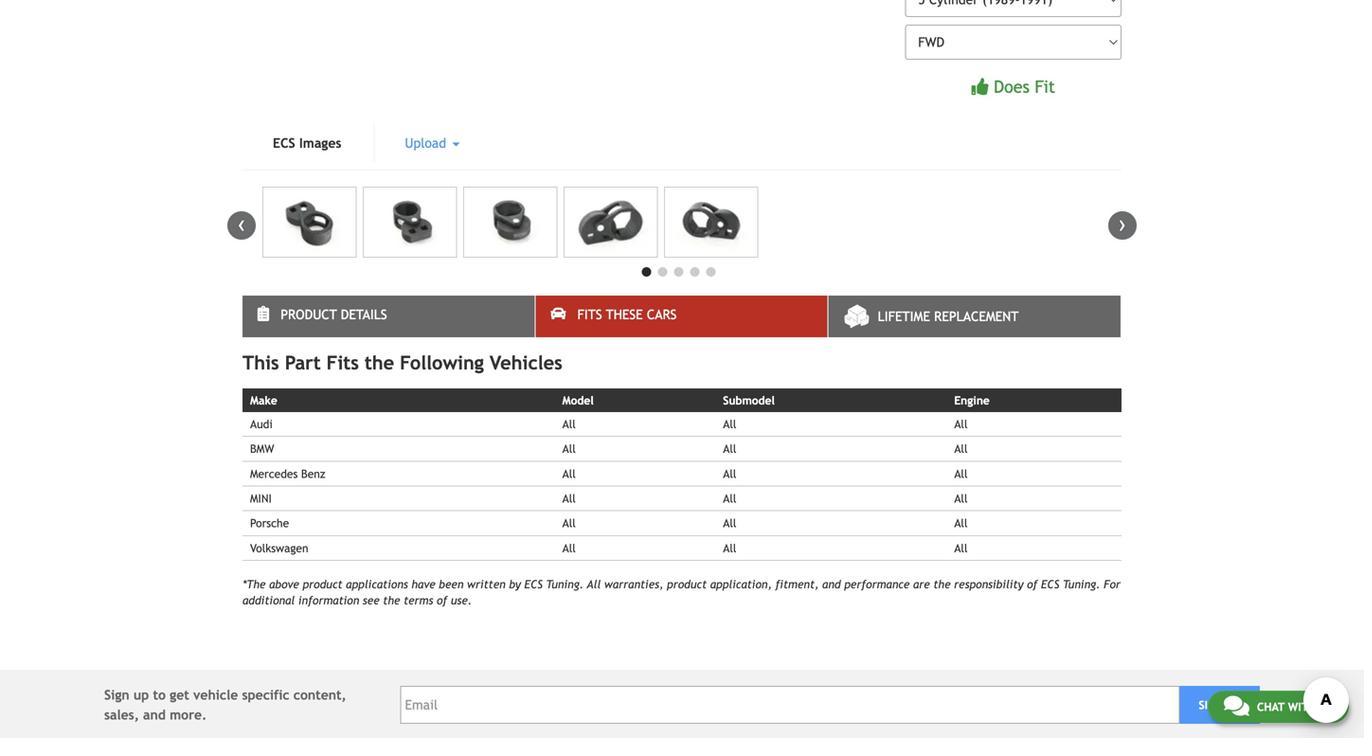 Task type: locate. For each thing, give the bounding box(es) containing it.
sign
[[104, 688, 130, 703], [1199, 699, 1224, 712]]

all
[[563, 418, 576, 431], [723, 418, 737, 431], [955, 418, 968, 431], [563, 442, 576, 456], [723, 442, 737, 456], [955, 442, 968, 456], [563, 467, 576, 480], [723, 467, 737, 480], [955, 467, 968, 480], [563, 492, 576, 505], [723, 492, 737, 505], [955, 492, 968, 505], [563, 517, 576, 530], [723, 517, 737, 530], [955, 517, 968, 530], [563, 541, 576, 555], [723, 541, 737, 555], [955, 541, 968, 555], [587, 578, 601, 591]]

sign up button
[[1180, 686, 1261, 724]]

all inside *the above product applications have been written by                 ecs tuning. all warranties, product application, fitment,                 and performance are the responsibility of ecs tuning.                 for additional information see the terms of use.
[[587, 578, 601, 591]]

product right warranties,
[[667, 578, 707, 591]]

1 horizontal spatial product
[[667, 578, 707, 591]]

up for sign up
[[1227, 699, 1242, 712]]

tuning.
[[546, 578, 584, 591], [1063, 578, 1101, 591]]

of
[[1028, 578, 1038, 591], [437, 594, 448, 607]]

product
[[281, 307, 337, 322]]

up
[[134, 688, 149, 703], [1227, 699, 1242, 712]]

model
[[563, 394, 594, 407]]

sign up sales,
[[104, 688, 130, 703]]

0 horizontal spatial fits
[[327, 352, 359, 374]]

1 horizontal spatial tuning.
[[1063, 578, 1101, 591]]

up inside button
[[1227, 699, 1242, 712]]

up inside sign up to get vehicle specific content, sales, and more.
[[134, 688, 149, 703]]

information
[[298, 594, 360, 607]]

0 horizontal spatial ecs
[[273, 135, 295, 151]]

2 es#2777269 - 001293sch01a - inner tie rod removal/installer tool - designed to work both as removal and installer tool for most inner tie rod ends. adjustable range from 27mm (1-1/16") to 42mm (1-5/8") hex, round or 2 flats style tie rods. - schwaben - audi bmw volkswagen mercedes benz mini porsche image from the left
[[363, 187, 457, 258]]

sign inside sign up to get vehicle specific content, sales, and more.
[[104, 688, 130, 703]]

for
[[1104, 578, 1121, 591]]

fits right part
[[327, 352, 359, 374]]

es#2777269 - 001293sch01a - inner tie rod removal/installer tool - designed to work both as removal and installer tool for most inner tie rod ends. adjustable range from 27mm (1-1/16") to 42mm (1-5/8") hex, round or 2 flats style tie rods. - schwaben - audi bmw volkswagen mercedes benz mini porsche image
[[263, 187, 357, 258], [363, 187, 457, 258], [464, 187, 558, 258], [564, 187, 658, 258], [664, 187, 759, 258]]

terms
[[404, 594, 434, 607]]

sign inside button
[[1199, 699, 1224, 712]]

and inside *the above product applications have been written by                 ecs tuning. all warranties, product application, fitment,                 and performance are the responsibility of ecs tuning.                 for additional information see the terms of use.
[[823, 578, 841, 591]]

0 vertical spatial fits
[[578, 307, 603, 322]]

tuning. right by
[[546, 578, 584, 591]]

us
[[1320, 700, 1334, 714]]

with
[[1289, 700, 1317, 714]]

warranties,
[[605, 578, 664, 591]]

submodel
[[723, 394, 775, 407]]

thumbs up image
[[972, 78, 989, 95]]

ecs right responsibility
[[1042, 578, 1060, 591]]

part
[[285, 352, 321, 374]]

and down to
[[143, 708, 166, 723]]

› link
[[1109, 211, 1137, 240]]

mercedes
[[250, 467, 298, 480]]

ecs right by
[[525, 578, 543, 591]]

mini
[[250, 492, 272, 505]]

1 tuning. from the left
[[546, 578, 584, 591]]

to
[[153, 688, 166, 703]]

product
[[303, 578, 343, 591], [667, 578, 707, 591]]

0 vertical spatial and
[[823, 578, 841, 591]]

performance
[[845, 578, 910, 591]]

1 vertical spatial and
[[143, 708, 166, 723]]

0 horizontal spatial tuning.
[[546, 578, 584, 591]]

and inside sign up to get vehicle specific content, sales, and more.
[[143, 708, 166, 723]]

specific
[[242, 688, 290, 703]]

audi
[[250, 418, 273, 431]]

the right are
[[934, 578, 951, 591]]

lifetime replacement link
[[829, 296, 1121, 337]]

the right see at the left bottom of the page
[[383, 594, 400, 607]]

0 horizontal spatial of
[[437, 594, 448, 607]]

of down been
[[437, 594, 448, 607]]

fits
[[578, 307, 603, 322], [327, 352, 359, 374]]

volkswagen
[[250, 541, 309, 555]]

benz
[[301, 467, 326, 480]]

replacement
[[935, 309, 1019, 324]]

1 horizontal spatial sign
[[1199, 699, 1224, 712]]

vehicle
[[193, 688, 238, 703]]

2 horizontal spatial ecs
[[1042, 578, 1060, 591]]

additional
[[243, 594, 295, 607]]

make
[[250, 394, 278, 407]]

the
[[365, 352, 394, 374], [934, 578, 951, 591], [383, 594, 400, 607]]

2 product from the left
[[667, 578, 707, 591]]

fits left the these
[[578, 307, 603, 322]]

1 vertical spatial of
[[437, 594, 448, 607]]

sign left comments image
[[1199, 699, 1224, 712]]

product up information
[[303, 578, 343, 591]]

bmw
[[250, 442, 274, 456]]

fits these cars
[[578, 307, 677, 322]]

0 horizontal spatial product
[[303, 578, 343, 591]]

1 horizontal spatial and
[[823, 578, 841, 591]]

0 horizontal spatial up
[[134, 688, 149, 703]]

the down product details link
[[365, 352, 394, 374]]

›
[[1119, 211, 1127, 236]]

2 vertical spatial the
[[383, 594, 400, 607]]

ecs left images
[[273, 135, 295, 151]]

tuning. left the for
[[1063, 578, 1101, 591]]

1 horizontal spatial of
[[1028, 578, 1038, 591]]

of right responsibility
[[1028, 578, 1038, 591]]

5 es#2777269 - 001293sch01a - inner tie rod removal/installer tool - designed to work both as removal and installer tool for most inner tie rod ends. adjustable range from 27mm (1-1/16") to 42mm (1-5/8") hex, round or 2 flats style tie rods. - schwaben - audi bmw volkswagen mercedes benz mini porsche image from the left
[[664, 187, 759, 258]]

0 horizontal spatial and
[[143, 708, 166, 723]]

and right the fitment,
[[823, 578, 841, 591]]

these
[[606, 307, 643, 322]]

use.
[[451, 594, 472, 607]]

0 horizontal spatial sign
[[104, 688, 130, 703]]

and
[[823, 578, 841, 591], [143, 708, 166, 723]]

ecs
[[273, 135, 295, 151], [525, 578, 543, 591], [1042, 578, 1060, 591]]

this part fits the following vehicles
[[243, 352, 563, 374]]

1 horizontal spatial up
[[1227, 699, 1242, 712]]

1 product from the left
[[303, 578, 343, 591]]

fits these cars link
[[536, 296, 828, 337]]

comments image
[[1225, 695, 1250, 718]]

0 vertical spatial of
[[1028, 578, 1038, 591]]

up left the chat
[[1227, 699, 1242, 712]]

up left to
[[134, 688, 149, 703]]



Task type: describe. For each thing, give the bounding box(es) containing it.
1 vertical spatial fits
[[327, 352, 359, 374]]

responsibility
[[955, 578, 1024, 591]]

sign up
[[1199, 699, 1242, 712]]

have
[[412, 578, 436, 591]]

images
[[299, 135, 342, 151]]

fitment,
[[776, 578, 819, 591]]

1 es#2777269 - 001293sch01a - inner tie rod removal/installer tool - designed to work both as removal and installer tool for most inner tie rod ends. adjustable range from 27mm (1-1/16") to 42mm (1-5/8") hex, round or 2 flats style tie rods. - schwaben - audi bmw volkswagen mercedes benz mini porsche image from the left
[[263, 187, 357, 258]]

chat
[[1258, 700, 1285, 714]]

Email email field
[[400, 686, 1180, 724]]

1 vertical spatial the
[[934, 578, 951, 591]]

see
[[363, 594, 380, 607]]

details
[[341, 307, 387, 322]]

mercedes benz
[[250, 467, 326, 480]]

chat with us link
[[1208, 691, 1350, 723]]

following
[[400, 352, 484, 374]]

upload button
[[375, 124, 490, 162]]

chat with us
[[1258, 700, 1334, 714]]

above
[[269, 578, 299, 591]]

engine
[[955, 394, 990, 407]]

sign up to get vehicle specific content, sales, and more.
[[104, 688, 347, 723]]

1 horizontal spatial ecs
[[525, 578, 543, 591]]

lifetime replacement
[[878, 309, 1019, 324]]

porsche
[[250, 517, 289, 530]]

applications
[[346, 578, 408, 591]]

ecs images link
[[243, 124, 372, 162]]

sign for sign up
[[1199, 699, 1224, 712]]

written
[[467, 578, 506, 591]]

does fit
[[994, 77, 1056, 97]]

been
[[439, 578, 464, 591]]

*the above product applications have been written by                 ecs tuning. all warranties, product application, fitment,                 and performance are the responsibility of ecs tuning.                 for additional information see the terms of use.
[[243, 578, 1121, 607]]

vehicles
[[490, 352, 563, 374]]

get
[[170, 688, 189, 703]]

‹ link
[[227, 211, 256, 240]]

ecs images
[[273, 135, 342, 151]]

fit
[[1035, 77, 1056, 97]]

by
[[509, 578, 521, 591]]

0 vertical spatial the
[[365, 352, 394, 374]]

up for sign up to get vehicle specific content, sales, and more.
[[134, 688, 149, 703]]

4 es#2777269 - 001293sch01a - inner tie rod removal/installer tool - designed to work both as removal and installer tool for most inner tie rod ends. adjustable range from 27mm (1-1/16") to 42mm (1-5/8") hex, round or 2 flats style tie rods. - schwaben - audi bmw volkswagen mercedes benz mini porsche image from the left
[[564, 187, 658, 258]]

more.
[[170, 708, 207, 723]]

are
[[914, 578, 931, 591]]

content,
[[294, 688, 347, 703]]

does
[[994, 77, 1030, 97]]

product details link
[[243, 296, 535, 337]]

‹
[[238, 211, 245, 236]]

product details
[[281, 307, 387, 322]]

1 horizontal spatial fits
[[578, 307, 603, 322]]

2 tuning. from the left
[[1063, 578, 1101, 591]]

this
[[243, 352, 279, 374]]

upload
[[405, 135, 451, 151]]

application,
[[711, 578, 772, 591]]

3 es#2777269 - 001293sch01a - inner tie rod removal/installer tool - designed to work both as removal and installer tool for most inner tie rod ends. adjustable range from 27mm (1-1/16") to 42mm (1-5/8") hex, round or 2 flats style tie rods. - schwaben - audi bmw volkswagen mercedes benz mini porsche image from the left
[[464, 187, 558, 258]]

sales,
[[104, 708, 139, 723]]

cars
[[647, 307, 677, 322]]

sign for sign up to get vehicle specific content, sales, and more.
[[104, 688, 130, 703]]

lifetime
[[878, 309, 931, 324]]

*the
[[243, 578, 266, 591]]



Task type: vqa. For each thing, say whether or not it's contained in the screenshot.
'Images'
yes



